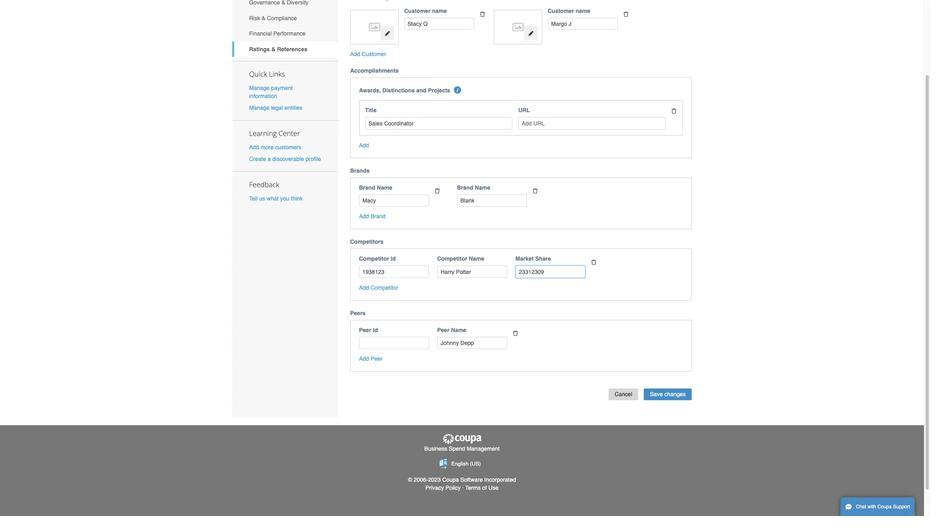 Task type: describe. For each thing, give the bounding box(es) containing it.
awards,
[[359, 87, 381, 94]]

quick links
[[249, 69, 285, 79]]

a
[[268, 156, 271, 162]]

and
[[417, 87, 427, 94]]

title
[[365, 107, 377, 114]]

add brand
[[359, 213, 386, 220]]

profile
[[306, 156, 321, 162]]

market
[[516, 256, 534, 262]]

tell us what you think
[[249, 195, 303, 202]]

brand for brand name text field
[[457, 184, 474, 191]]

payment
[[271, 85, 293, 91]]

english (us)
[[452, 461, 481, 467]]

think
[[291, 195, 303, 202]]

tell us what you think button
[[249, 195, 303, 203]]

add brand button
[[359, 212, 386, 220]]

peer id
[[359, 327, 378, 333]]

english
[[452, 461, 469, 467]]

additional information image
[[454, 87, 462, 94]]

Competitor Name text field
[[438, 266, 507, 278]]

tell
[[249, 195, 258, 202]]

add competitor
[[359, 284, 399, 291]]

peer name
[[438, 327, 467, 333]]

add for add peer
[[359, 356, 369, 362]]

of
[[483, 485, 487, 491]]

competitor for competitor id
[[359, 256, 389, 262]]

spend
[[449, 446, 466, 452]]

add for add brand
[[359, 213, 369, 220]]

url
[[519, 107, 530, 114]]

add peer
[[359, 356, 383, 362]]

manage payment information link
[[249, 85, 293, 99]]

create a discoverable profile
[[249, 156, 321, 162]]

brands
[[350, 167, 370, 174]]

name for competitor name text field
[[469, 256, 485, 262]]

links
[[269, 69, 285, 79]]

Brand Name text field
[[359, 194, 429, 207]]

id for peer id
[[373, 327, 378, 333]]

manage legal entities
[[249, 104, 303, 111]]

changes
[[665, 391, 686, 398]]

URL text field
[[519, 117, 666, 130]]

name for second "change image" from the left's logo
[[576, 8, 591, 14]]

terms of use link
[[466, 485, 499, 491]]

customer name for 1st "change image" from the left
[[404, 8, 447, 14]]

competitor for competitor name
[[438, 256, 468, 262]]

projects
[[428, 87, 451, 94]]

name for brand name text box
[[377, 184, 393, 191]]

add button
[[359, 141, 369, 149]]

cancel
[[615, 391, 633, 398]]

management
[[467, 446, 500, 452]]

cancel link
[[609, 389, 639, 400]]

learning center
[[249, 128, 300, 138]]

coupa supplier portal image
[[442, 433, 483, 445]]

additional information image
[[384, 0, 391, 0]]

add more customers link
[[249, 144, 301, 150]]

center
[[279, 128, 300, 138]]

id for competitor id
[[391, 256, 396, 262]]

discoverable
[[273, 156, 304, 162]]

manage payment information
[[249, 85, 293, 99]]

add more customers
[[249, 144, 301, 150]]

financial performance
[[249, 30, 306, 37]]

compliance
[[267, 15, 297, 21]]

add peer button
[[359, 355, 383, 363]]

2006-
[[414, 477, 429, 483]]

quick
[[249, 69, 267, 79]]

Market Share text field
[[516, 266, 586, 278]]

customer name for second "change image" from the left
[[548, 8, 591, 14]]

Peer Name text field
[[438, 337, 507, 349]]

learning
[[249, 128, 277, 138]]

customer for 'customer name' text field related to second "change image" from the left's logo
[[548, 8, 575, 14]]

use
[[489, 485, 499, 491]]

brand name for brand name text box
[[359, 184, 393, 191]]

feedback
[[249, 180, 280, 189]]

Brand Name text field
[[457, 194, 527, 207]]

logo image for 1st "change image" from the left
[[355, 14, 395, 40]]

incorporated
[[485, 477, 516, 483]]

save changes
[[651, 391, 686, 398]]

us
[[259, 195, 265, 202]]

ratings
[[249, 46, 270, 52]]



Task type: vqa. For each thing, say whether or not it's contained in the screenshot.
SELECT AN OPTION text box
no



Task type: locate. For each thing, give the bounding box(es) containing it.
0 horizontal spatial id
[[373, 327, 378, 333]]

manage inside manage payment information
[[249, 85, 270, 91]]

risk & compliance link
[[232, 10, 338, 26]]

brand down brands
[[359, 184, 376, 191]]

save
[[651, 391, 663, 398]]

add
[[350, 51, 360, 57], [359, 142, 369, 148], [249, 144, 259, 150], [359, 213, 369, 220], [359, 284, 369, 291], [359, 356, 369, 362]]

& inside 'link'
[[272, 46, 276, 52]]

name for peer name text field
[[451, 327, 467, 333]]

customer for logo associated with 1st "change image" from the left 'customer name' text field
[[404, 8, 431, 14]]

manage for manage legal entities
[[249, 104, 270, 111]]

&
[[262, 15, 266, 21], [272, 46, 276, 52]]

0 vertical spatial manage
[[249, 85, 270, 91]]

name
[[432, 8, 447, 14], [576, 8, 591, 14]]

peer inside button
[[371, 356, 383, 362]]

distinctions
[[383, 87, 415, 94]]

1 vertical spatial &
[[272, 46, 276, 52]]

add up brands
[[359, 142, 369, 148]]

entities
[[285, 104, 303, 111]]

Title text field
[[365, 117, 513, 130]]

1 horizontal spatial customer name text field
[[548, 18, 618, 30]]

chat with coupa support
[[857, 504, 911, 510]]

1 horizontal spatial name
[[576, 8, 591, 14]]

brand name up brand name text field
[[457, 184, 491, 191]]

brand for brand name text box
[[359, 184, 376, 191]]

& for ratings
[[272, 46, 276, 52]]

0 vertical spatial coupa
[[443, 477, 459, 483]]

information
[[249, 93, 277, 99]]

customer name
[[404, 8, 447, 14], [548, 8, 591, 14]]

2 name from the left
[[576, 8, 591, 14]]

terms of use
[[466, 485, 499, 491]]

peer for peer name
[[438, 327, 450, 333]]

©
[[408, 477, 413, 483]]

logo image
[[355, 14, 395, 40], [498, 14, 538, 40]]

terms
[[466, 485, 481, 491]]

id up peer id text field on the bottom left of the page
[[373, 327, 378, 333]]

add down 'peer id'
[[359, 356, 369, 362]]

customer inside button
[[362, 51, 387, 57]]

& for risk
[[262, 15, 266, 21]]

1 horizontal spatial logo image
[[498, 14, 538, 40]]

competitor name
[[438, 256, 485, 262]]

what
[[267, 195, 279, 202]]

policy
[[446, 485, 461, 491]]

brand name for brand name text field
[[457, 184, 491, 191]]

0 vertical spatial &
[[262, 15, 266, 21]]

Customer name text field
[[404, 18, 474, 30], [548, 18, 618, 30]]

competitor id
[[359, 256, 396, 262]]

1 name from the left
[[432, 8, 447, 14]]

privacy policy link
[[426, 485, 461, 491]]

1 brand name from the left
[[359, 184, 393, 191]]

brand inside button
[[371, 213, 386, 220]]

references
[[277, 46, 308, 52]]

1 manage from the top
[[249, 85, 270, 91]]

Competitor Id text field
[[359, 266, 429, 278]]

brand down brand name text box
[[371, 213, 386, 220]]

logo image for second "change image" from the left
[[498, 14, 538, 40]]

1 horizontal spatial customer
[[404, 8, 431, 14]]

0 horizontal spatial customer
[[362, 51, 387, 57]]

name up brand name text field
[[475, 184, 491, 191]]

0 horizontal spatial change image image
[[385, 31, 391, 36]]

you
[[280, 195, 290, 202]]

0 horizontal spatial customer name
[[404, 8, 447, 14]]

manage up "information"
[[249, 85, 270, 91]]

& right ratings
[[272, 46, 276, 52]]

0 vertical spatial id
[[391, 256, 396, 262]]

name up competitor name text field
[[469, 256, 485, 262]]

peer for peer id
[[359, 327, 372, 333]]

with
[[868, 504, 877, 510]]

1 vertical spatial manage
[[249, 104, 270, 111]]

add up peers at the bottom of the page
[[359, 284, 369, 291]]

0 horizontal spatial customer name text field
[[404, 18, 474, 30]]

1 vertical spatial id
[[373, 327, 378, 333]]

Peer Id text field
[[359, 337, 429, 349]]

add up competitors
[[359, 213, 369, 220]]

& inside "link"
[[262, 15, 266, 21]]

2 manage from the top
[[249, 104, 270, 111]]

customer name text field for second "change image" from the left's logo
[[548, 18, 618, 30]]

share
[[536, 256, 551, 262]]

coupa inside button
[[878, 504, 892, 510]]

manage
[[249, 85, 270, 91], [249, 104, 270, 111]]

1 horizontal spatial customer name
[[548, 8, 591, 14]]

peer up peer name text field
[[438, 327, 450, 333]]

competitor down competitors
[[359, 256, 389, 262]]

2023
[[429, 477, 441, 483]]

software
[[461, 477, 483, 483]]

accomplishments
[[350, 68, 399, 74]]

1 customer name text field from the left
[[404, 18, 474, 30]]

1 horizontal spatial change image image
[[529, 31, 534, 36]]

business spend management
[[425, 446, 500, 452]]

2 change image image from the left
[[529, 31, 534, 36]]

name
[[377, 184, 393, 191], [475, 184, 491, 191], [469, 256, 485, 262], [451, 327, 467, 333]]

peer
[[359, 327, 372, 333], [438, 327, 450, 333], [371, 356, 383, 362]]

2 horizontal spatial customer
[[548, 8, 575, 14]]

0 horizontal spatial name
[[432, 8, 447, 14]]

market share
[[516, 256, 551, 262]]

brand up brand name text field
[[457, 184, 474, 191]]

add for add customer
[[350, 51, 360, 57]]

brand
[[359, 184, 376, 191], [457, 184, 474, 191], [371, 213, 386, 220]]

more
[[261, 144, 274, 150]]

add customer button
[[350, 50, 387, 58]]

0 horizontal spatial brand name
[[359, 184, 393, 191]]

0 horizontal spatial coupa
[[443, 477, 459, 483]]

coupa up "policy"
[[443, 477, 459, 483]]

ratings & references
[[249, 46, 308, 52]]

1 horizontal spatial id
[[391, 256, 396, 262]]

customer
[[404, 8, 431, 14], [548, 8, 575, 14], [362, 51, 387, 57]]

add for add competitor
[[359, 284, 369, 291]]

add up create
[[249, 144, 259, 150]]

0 horizontal spatial logo image
[[355, 14, 395, 40]]

privacy
[[426, 485, 444, 491]]

add competitor button
[[359, 284, 399, 292]]

1 vertical spatial coupa
[[878, 504, 892, 510]]

name for logo associated with 1st "change image" from the left
[[432, 8, 447, 14]]

competitor up competitor name text field
[[438, 256, 468, 262]]

brand name up brand name text box
[[359, 184, 393, 191]]

id up competitor id text field
[[391, 256, 396, 262]]

2 logo image from the left
[[498, 14, 538, 40]]

peer down peer id text field on the bottom left of the page
[[371, 356, 383, 362]]

2 brand name from the left
[[457, 184, 491, 191]]

2 customer name from the left
[[548, 8, 591, 14]]

1 horizontal spatial &
[[272, 46, 276, 52]]

manage for manage payment information
[[249, 85, 270, 91]]

legal
[[271, 104, 283, 111]]

ratings & references link
[[232, 41, 338, 57]]

change image image
[[385, 31, 391, 36], [529, 31, 534, 36]]

manage legal entities link
[[249, 104, 303, 111]]

competitor down competitor id text field
[[371, 284, 399, 291]]

chat
[[857, 504, 867, 510]]

1 logo image from the left
[[355, 14, 395, 40]]

name up brand name text box
[[377, 184, 393, 191]]

create a discoverable profile link
[[249, 156, 321, 162]]

1 change image image from the left
[[385, 31, 391, 36]]

name up peer name text field
[[451, 327, 467, 333]]

competitors
[[350, 239, 384, 245]]

0 horizontal spatial &
[[262, 15, 266, 21]]

name for brand name text field
[[475, 184, 491, 191]]

privacy policy
[[426, 485, 461, 491]]

competitor
[[359, 256, 389, 262], [438, 256, 468, 262], [371, 284, 399, 291]]

customer name text field for logo associated with 1st "change image" from the left
[[404, 18, 474, 30]]

competitor inside button
[[371, 284, 399, 291]]

1 horizontal spatial coupa
[[878, 504, 892, 510]]

(us)
[[470, 461, 481, 467]]

1 horizontal spatial brand name
[[457, 184, 491, 191]]

2 customer name text field from the left
[[548, 18, 618, 30]]

awards, distinctions and projects
[[359, 87, 451, 94]]

add for add more customers
[[249, 144, 259, 150]]

performance
[[274, 30, 306, 37]]

customers
[[275, 144, 301, 150]]

& right risk
[[262, 15, 266, 21]]

financial
[[249, 30, 272, 37]]

manage down "information"
[[249, 104, 270, 111]]

add up accomplishments
[[350, 51, 360, 57]]

coupa right with
[[878, 504, 892, 510]]

support
[[894, 504, 911, 510]]

brand name
[[359, 184, 393, 191], [457, 184, 491, 191]]

risk
[[249, 15, 260, 21]]

business
[[425, 446, 448, 452]]

1 customer name from the left
[[404, 8, 447, 14]]

peer down peers at the bottom of the page
[[359, 327, 372, 333]]

© 2006-2023 coupa software incorporated
[[408, 477, 516, 483]]

risk & compliance
[[249, 15, 297, 21]]

add customer
[[350, 51, 387, 57]]

chat with coupa support button
[[841, 497, 916, 516]]

create
[[249, 156, 266, 162]]

coupa
[[443, 477, 459, 483], [878, 504, 892, 510]]

add for add
[[359, 142, 369, 148]]

save changes button
[[644, 389, 692, 400]]

financial performance link
[[232, 26, 338, 41]]

peers
[[350, 310, 366, 316]]

add inside button
[[359, 356, 369, 362]]



